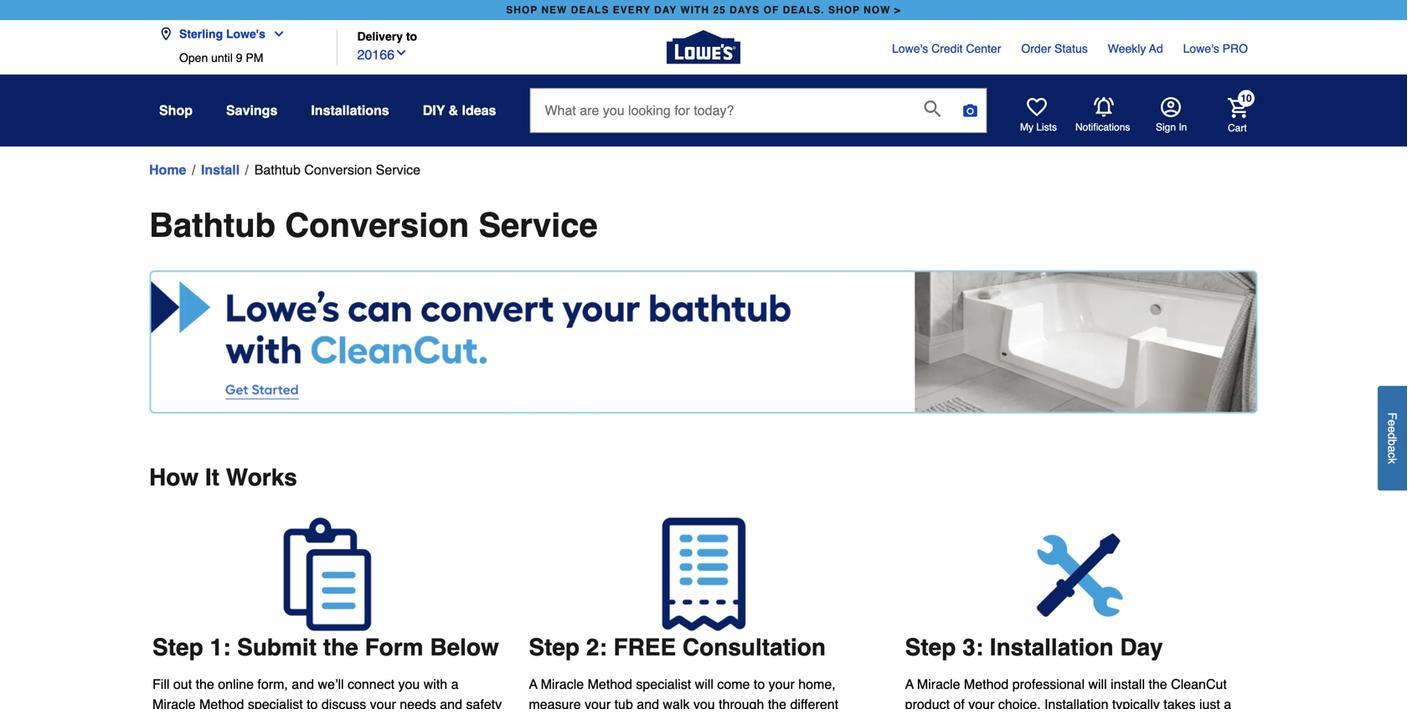Task type: locate. For each thing, give the bounding box(es) containing it.
e up b
[[1386, 427, 1399, 433]]

service
[[376, 162, 421, 178], [479, 206, 598, 245]]

0 vertical spatial bathtub conversion service
[[254, 162, 421, 178]]

will left come
[[695, 677, 714, 692]]

and
[[292, 677, 314, 692], [440, 697, 462, 710], [637, 697, 659, 710]]

0 horizontal spatial you
[[398, 677, 420, 692]]

a inside the "fill out the online form, and we'll connect you with a miracle method specialist to discuss your needs and safet"
[[451, 677, 459, 692]]

0 horizontal spatial miracle
[[152, 697, 196, 710]]

you up needs
[[398, 677, 420, 692]]

1 horizontal spatial step
[[529, 635, 580, 661]]

shop new deals every day with 25 days of deals. shop now > link
[[503, 0, 905, 20]]

method inside the "fill out the online form, and we'll connect you with a miracle method specialist to discuss your needs and safet"
[[199, 697, 244, 710]]

your left home,
[[769, 677, 795, 692]]

and inside a miracle method specialist will come to your home, measure your tub and walk you through the differen
[[637, 697, 659, 710]]

will inside 'a miracle method professional will install the cleancut product of your choice. installation typically takes just'
[[1089, 677, 1107, 692]]

sign in
[[1156, 121, 1187, 133]]

miracle inside a miracle method specialist will come to your home, measure your tub and walk you through the differen
[[541, 677, 584, 692]]

a
[[1386, 446, 1399, 453], [451, 677, 459, 692]]

1 a from the left
[[529, 677, 537, 692]]

1 vertical spatial specialist
[[248, 697, 303, 710]]

0 vertical spatial a
[[1386, 446, 1399, 453]]

bathtub down install link
[[149, 206, 276, 245]]

takes
[[1164, 697, 1196, 710]]

conversion down 'bathtub conversion service' 'link'
[[285, 206, 469, 245]]

method up of
[[964, 677, 1009, 692]]

1 vertical spatial service
[[479, 206, 598, 245]]

miracle inside 'a miracle method professional will install the cleancut product of your choice. installation typically takes just'
[[917, 677, 960, 692]]

2 horizontal spatial lowe's
[[1183, 42, 1220, 55]]

bathtub conversion service down 'bathtub conversion service' 'link'
[[149, 206, 598, 245]]

delivery to
[[357, 30, 417, 43]]

installations button
[[311, 96, 389, 126]]

my lists link
[[1020, 97, 1057, 134]]

lowe's left credit on the top of page
[[892, 42, 928, 55]]

step
[[152, 635, 203, 661], [529, 635, 580, 661], [905, 635, 956, 661]]

1 horizontal spatial to
[[406, 30, 417, 43]]

0 horizontal spatial will
[[695, 677, 714, 692]]

0 vertical spatial installation
[[990, 635, 1114, 661]]

2 horizontal spatial and
[[637, 697, 659, 710]]

step left the 2:
[[529, 635, 580, 661]]

2 horizontal spatial method
[[964, 677, 1009, 692]]

choice.
[[998, 697, 1041, 710]]

>
[[895, 4, 901, 16]]

0 horizontal spatial shop
[[506, 4, 538, 16]]

k
[[1386, 459, 1399, 464]]

lowe's pro link
[[1183, 40, 1248, 57]]

the right out
[[196, 677, 214, 692]]

conversion
[[304, 162, 372, 178], [285, 206, 469, 245]]

Search Query text field
[[531, 89, 911, 132]]

location image
[[159, 27, 173, 41]]

0 vertical spatial conversion
[[304, 162, 372, 178]]

step for step 1: submit the form below
[[152, 635, 203, 661]]

your down 'connect'
[[370, 697, 396, 710]]

notifications
[[1076, 122, 1130, 133]]

1 vertical spatial a
[[451, 677, 459, 692]]

0 vertical spatial service
[[376, 162, 421, 178]]

a right with
[[451, 677, 459, 692]]

method inside 'a miracle method professional will install the cleancut product of your choice. installation typically takes just'
[[964, 677, 1009, 692]]

1 shop from the left
[[506, 4, 538, 16]]

fill
[[152, 677, 170, 692]]

miracle down out
[[152, 697, 196, 710]]

0 horizontal spatial to
[[307, 697, 318, 710]]

shop left new
[[506, 4, 538, 16]]

a inside 'a miracle method professional will install the cleancut product of your choice. installation typically takes just'
[[905, 677, 914, 692]]

e up 'd'
[[1386, 420, 1399, 427]]

installation up professional
[[990, 635, 1114, 661]]

2 vertical spatial to
[[307, 697, 318, 710]]

1 step from the left
[[152, 635, 203, 661]]

1 vertical spatial you
[[694, 697, 715, 710]]

walk
[[663, 697, 690, 710]]

step up out
[[152, 635, 203, 661]]

0 horizontal spatial service
[[376, 162, 421, 178]]

your
[[769, 677, 795, 692], [370, 697, 396, 710], [585, 697, 611, 710], [969, 697, 995, 710]]

to up chevron down icon at the left of the page
[[406, 30, 417, 43]]

home
[[149, 162, 186, 178]]

1:
[[210, 635, 231, 661]]

conversion down installations button
[[304, 162, 372, 178]]

miracle up the measure in the left of the page
[[541, 677, 584, 692]]

2 horizontal spatial miracle
[[917, 677, 960, 692]]

e
[[1386, 420, 1399, 427], [1386, 427, 1399, 433]]

bathtub
[[254, 162, 301, 178], [149, 206, 276, 245]]

2 horizontal spatial step
[[905, 635, 956, 661]]

specialist up walk
[[636, 677, 691, 692]]

the up takes
[[1149, 677, 1168, 692]]

the right through
[[768, 697, 787, 710]]

a miracle method professional will install the cleancut product of your choice. installation typically takes just 
[[905, 677, 1237, 710]]

lowe's up 9
[[226, 27, 265, 41]]

lowe's credit center
[[892, 42, 1001, 55]]

will left install
[[1089, 677, 1107, 692]]

form,
[[258, 677, 288, 692]]

install
[[1111, 677, 1145, 692]]

shop left now
[[829, 4, 860, 16]]

a inside a miracle method specialist will come to your home, measure your tub and walk you through the differen
[[529, 677, 537, 692]]

2 will from the left
[[1089, 677, 1107, 692]]

1 horizontal spatial miracle
[[541, 677, 584, 692]]

bathtub conversion service down installations button
[[254, 162, 421, 178]]

product
[[905, 697, 950, 710]]

20166 button
[[357, 43, 408, 65]]

lowe's left pro
[[1183, 42, 1220, 55]]

2 step from the left
[[529, 635, 580, 661]]

method inside a miracle method specialist will come to your home, measure your tub and walk you through the differen
[[588, 677, 632, 692]]

0 horizontal spatial a
[[451, 677, 459, 692]]

specialist inside a miracle method specialist will come to your home, measure your tub and walk you through the differen
[[636, 677, 691, 692]]

specialist
[[636, 677, 691, 692], [248, 697, 303, 710]]

and left we'll
[[292, 677, 314, 692]]

b
[[1386, 440, 1399, 446]]

a up the measure in the left of the page
[[529, 677, 537, 692]]

you inside the "fill out the online form, and we'll connect you with a miracle method specialist to discuss your needs and safet"
[[398, 677, 420, 692]]

1 horizontal spatial specialist
[[636, 677, 691, 692]]

to left discuss
[[307, 697, 318, 710]]

service inside 'bathtub conversion service' 'link'
[[376, 162, 421, 178]]

sign in button
[[1156, 97, 1187, 134]]

installation down professional
[[1045, 697, 1109, 710]]

0 vertical spatial bathtub
[[254, 162, 301, 178]]

sterling lowe's button
[[159, 17, 292, 51]]

an icon of a blue printout. image
[[529, 518, 879, 631]]

the
[[323, 635, 358, 661], [196, 677, 214, 692], [1149, 677, 1168, 692], [768, 697, 787, 710]]

bathtub right install
[[254, 162, 301, 178]]

1 horizontal spatial shop
[[829, 4, 860, 16]]

measure
[[529, 697, 581, 710]]

until
[[211, 51, 233, 65]]

step 1: submit the form below
[[152, 635, 499, 661]]

1 horizontal spatial service
[[479, 206, 598, 245]]

search image
[[924, 101, 941, 117]]

lowe's for lowe's credit center
[[892, 42, 928, 55]]

your inside 'a miracle method professional will install the cleancut product of your choice. installation typically takes just'
[[969, 697, 995, 710]]

2 a from the left
[[905, 677, 914, 692]]

1 e from the top
[[1386, 420, 1399, 427]]

0 vertical spatial to
[[406, 30, 417, 43]]

discuss
[[322, 697, 366, 710]]

and down with
[[440, 697, 462, 710]]

f e e d b a c k
[[1386, 413, 1399, 464]]

camera image
[[962, 102, 979, 119]]

the inside the "fill out the online form, and we'll connect you with a miracle method specialist to discuss your needs and safet"
[[196, 677, 214, 692]]

we'll
[[318, 677, 344, 692]]

1 vertical spatial bathtub
[[149, 206, 276, 245]]

2 shop from the left
[[829, 4, 860, 16]]

0 horizontal spatial lowe's
[[226, 27, 265, 41]]

to inside the "fill out the online form, and we'll connect you with a miracle method specialist to discuss your needs and safet"
[[307, 697, 318, 710]]

shop
[[506, 4, 538, 16], [829, 4, 860, 16]]

a up "k"
[[1386, 446, 1399, 453]]

method down online
[[199, 697, 244, 710]]

f
[[1386, 413, 1399, 420]]

method up tub
[[588, 677, 632, 692]]

will for day
[[1089, 677, 1107, 692]]

method for 2:
[[588, 677, 632, 692]]

installation inside 'a miracle method professional will install the cleancut product of your choice. installation typically takes just'
[[1045, 697, 1109, 710]]

1 vertical spatial to
[[754, 677, 765, 692]]

0 horizontal spatial a
[[529, 677, 537, 692]]

a inside button
[[1386, 446, 1399, 453]]

f e e d b a c k button
[[1378, 386, 1407, 491]]

a up product in the right bottom of the page
[[905, 677, 914, 692]]

3 step from the left
[[905, 635, 956, 661]]

sign
[[1156, 121, 1176, 133]]

step left 3:
[[905, 635, 956, 661]]

below
[[430, 635, 499, 661]]

1 will from the left
[[695, 677, 714, 692]]

bathtub inside 'bathtub conversion service' 'link'
[[254, 162, 301, 178]]

lowe's for lowe's pro
[[1183, 42, 1220, 55]]

miracle up product in the right bottom of the page
[[917, 677, 960, 692]]

miracle for 3:
[[917, 677, 960, 692]]

form
[[365, 635, 424, 661]]

you inside a miracle method specialist will come to your home, measure your tub and walk you through the differen
[[694, 697, 715, 710]]

1 horizontal spatial lowe's
[[892, 42, 928, 55]]

conversion inside 'link'
[[304, 162, 372, 178]]

credit
[[932, 42, 963, 55]]

a
[[529, 677, 537, 692], [905, 677, 914, 692]]

lowe's inside button
[[226, 27, 265, 41]]

None search field
[[530, 88, 987, 149]]

needs
[[400, 697, 436, 710]]

1 horizontal spatial a
[[905, 677, 914, 692]]

0 vertical spatial specialist
[[636, 677, 691, 692]]

lowe's can convert your bathtub with cleancut. image
[[149, 271, 1258, 414]]

tub
[[615, 697, 633, 710]]

ideas
[[462, 103, 496, 118]]

1 horizontal spatial you
[[694, 697, 715, 710]]

1 horizontal spatial method
[[588, 677, 632, 692]]

0 horizontal spatial step
[[152, 635, 203, 661]]

your right of
[[969, 697, 995, 710]]

the inside 'a miracle method professional will install the cleancut product of your choice. installation typically takes just'
[[1149, 677, 1168, 692]]

0 horizontal spatial specialist
[[248, 697, 303, 710]]

method
[[588, 677, 632, 692], [964, 677, 1009, 692], [199, 697, 244, 710]]

just
[[1200, 697, 1220, 710]]

sterling lowe's
[[179, 27, 265, 41]]

you right walk
[[694, 697, 715, 710]]

specialist down form,
[[248, 697, 303, 710]]

2 horizontal spatial to
[[754, 677, 765, 692]]

lowe's home improvement cart image
[[1228, 98, 1248, 118]]

order status link
[[1022, 40, 1088, 57]]

will inside a miracle method specialist will come to your home, measure your tub and walk you through the differen
[[695, 677, 714, 692]]

order
[[1022, 42, 1051, 55]]

0 vertical spatial you
[[398, 677, 420, 692]]

0 horizontal spatial method
[[199, 697, 244, 710]]

&
[[449, 103, 458, 118]]

to right come
[[754, 677, 765, 692]]

sterling
[[179, 27, 223, 41]]

lowe's
[[226, 27, 265, 41], [892, 42, 928, 55], [1183, 42, 1220, 55]]

1 horizontal spatial will
[[1089, 677, 1107, 692]]

connect
[[348, 677, 395, 692]]

bathtub conversion service
[[254, 162, 421, 178], [149, 206, 598, 245]]

1 vertical spatial installation
[[1045, 697, 1109, 710]]

in
[[1179, 121, 1187, 133]]

you
[[398, 677, 420, 692], [694, 697, 715, 710]]

the up we'll
[[323, 635, 358, 661]]

installation
[[990, 635, 1114, 661], [1045, 697, 1109, 710]]

and right tub
[[637, 697, 659, 710]]

1 horizontal spatial a
[[1386, 446, 1399, 453]]



Task type: describe. For each thing, give the bounding box(es) containing it.
with
[[424, 677, 448, 692]]

a for step 2: free consultation
[[529, 677, 537, 692]]

step for step 2: free consultation
[[529, 635, 580, 661]]

step for step 3: installation day
[[905, 635, 956, 661]]

your left tub
[[585, 697, 611, 710]]

diy & ideas
[[423, 103, 496, 118]]

your inside the "fill out the online form, and we'll connect you with a miracle method specialist to discuss your needs and safet"
[[370, 697, 396, 710]]

weekly ad link
[[1108, 40, 1163, 57]]

deals
[[571, 4, 609, 16]]

day
[[654, 4, 677, 16]]

delivery
[[357, 30, 403, 43]]

1 vertical spatial conversion
[[285, 206, 469, 245]]

specialist inside the "fill out the online form, and we'll connect you with a miracle method specialist to discuss your needs and safet"
[[248, 697, 303, 710]]

20166
[[357, 47, 395, 62]]

chevron down image
[[265, 27, 286, 41]]

it
[[205, 464, 219, 491]]

open
[[179, 51, 208, 65]]

now
[[864, 4, 891, 16]]

order status
[[1022, 42, 1088, 55]]

home,
[[799, 677, 836, 692]]

chevron down image
[[395, 46, 408, 60]]

of
[[954, 697, 965, 710]]

c
[[1386, 453, 1399, 459]]

step 3: installation day
[[905, 635, 1163, 661]]

every
[[613, 4, 651, 16]]

1 vertical spatial bathtub conversion service
[[149, 206, 598, 245]]

deals.
[[783, 4, 825, 16]]

of
[[764, 4, 779, 16]]

bathtub conversion service link
[[254, 160, 421, 180]]

9
[[236, 51, 243, 65]]

lowe's pro
[[1183, 42, 1248, 55]]

3:
[[963, 635, 984, 661]]

submit
[[237, 635, 317, 661]]

savings
[[226, 103, 278, 118]]

1 horizontal spatial and
[[440, 697, 462, 710]]

shop button
[[159, 96, 193, 126]]

works
[[226, 464, 297, 491]]

25
[[713, 4, 726, 16]]

center
[[966, 42, 1001, 55]]

a miracle method specialist will come to your home, measure your tub and walk you through the differen
[[529, 677, 839, 710]]

to inside a miracle method specialist will come to your home, measure your tub and walk you through the differen
[[754, 677, 765, 692]]

0 horizontal spatial and
[[292, 677, 314, 692]]

open until 9 pm
[[179, 51, 263, 65]]

method for 3:
[[964, 677, 1009, 692]]

will for consultation
[[695, 677, 714, 692]]

with
[[681, 4, 710, 16]]

free
[[614, 635, 676, 661]]

ad
[[1149, 42, 1163, 55]]

days
[[730, 4, 760, 16]]

installations
[[311, 103, 389, 118]]

status
[[1055, 42, 1088, 55]]

lists
[[1037, 121, 1057, 133]]

2 e from the top
[[1386, 427, 1399, 433]]

consultation
[[683, 635, 826, 661]]

how
[[149, 464, 199, 491]]

a for step 3: installation day
[[905, 677, 914, 692]]

2:
[[586, 635, 607, 661]]

through
[[719, 697, 764, 710]]

online
[[218, 677, 254, 692]]

lowe's home improvement lists image
[[1027, 97, 1047, 117]]

lowe's home improvement logo image
[[667, 10, 741, 84]]

come
[[717, 677, 750, 692]]

miracle for 2:
[[541, 677, 584, 692]]

d
[[1386, 433, 1399, 440]]

the inside a miracle method specialist will come to your home, measure your tub and walk you through the differen
[[768, 697, 787, 710]]

lowe's home improvement account image
[[1161, 97, 1181, 117]]

home link
[[149, 160, 186, 180]]

pm
[[246, 51, 263, 65]]

shop
[[159, 103, 193, 118]]

cleancut
[[1171, 677, 1227, 692]]

how it works
[[149, 464, 297, 491]]

new
[[541, 4, 567, 16]]

10
[[1241, 93, 1252, 104]]

an icon of a light blue wrench and a dark blue screwdriver. image
[[905, 518, 1255, 631]]

install
[[201, 162, 240, 178]]

out
[[173, 677, 192, 692]]

my lists
[[1020, 121, 1057, 133]]

fill out the online form, and we'll connect you with a miracle method specialist to discuss your needs and safet
[[152, 677, 502, 710]]

diy & ideas button
[[423, 96, 496, 126]]

install link
[[201, 160, 240, 180]]

my
[[1020, 121, 1034, 133]]

lowe's home improvement notification center image
[[1094, 97, 1114, 117]]

typically
[[1112, 697, 1160, 710]]

miracle inside the "fill out the online form, and we'll connect you with a miracle method specialist to discuss your needs and safet"
[[152, 697, 196, 710]]

weekly
[[1108, 42, 1146, 55]]

lowe's credit center link
[[892, 40, 1001, 57]]

shop new deals every day with 25 days of deals. shop now >
[[506, 4, 901, 16]]

a blue icon of a form and a clipboard. image
[[152, 518, 502, 631]]

step 2: free consultation
[[529, 635, 826, 661]]

diy
[[423, 103, 445, 118]]

pro
[[1223, 42, 1248, 55]]

professional
[[1013, 677, 1085, 692]]

savings button
[[226, 96, 278, 126]]



Task type: vqa. For each thing, say whether or not it's contained in the screenshot.
'to' within the A Miracle Method specialist will come to your home, measure your tub and walk you through the differen
yes



